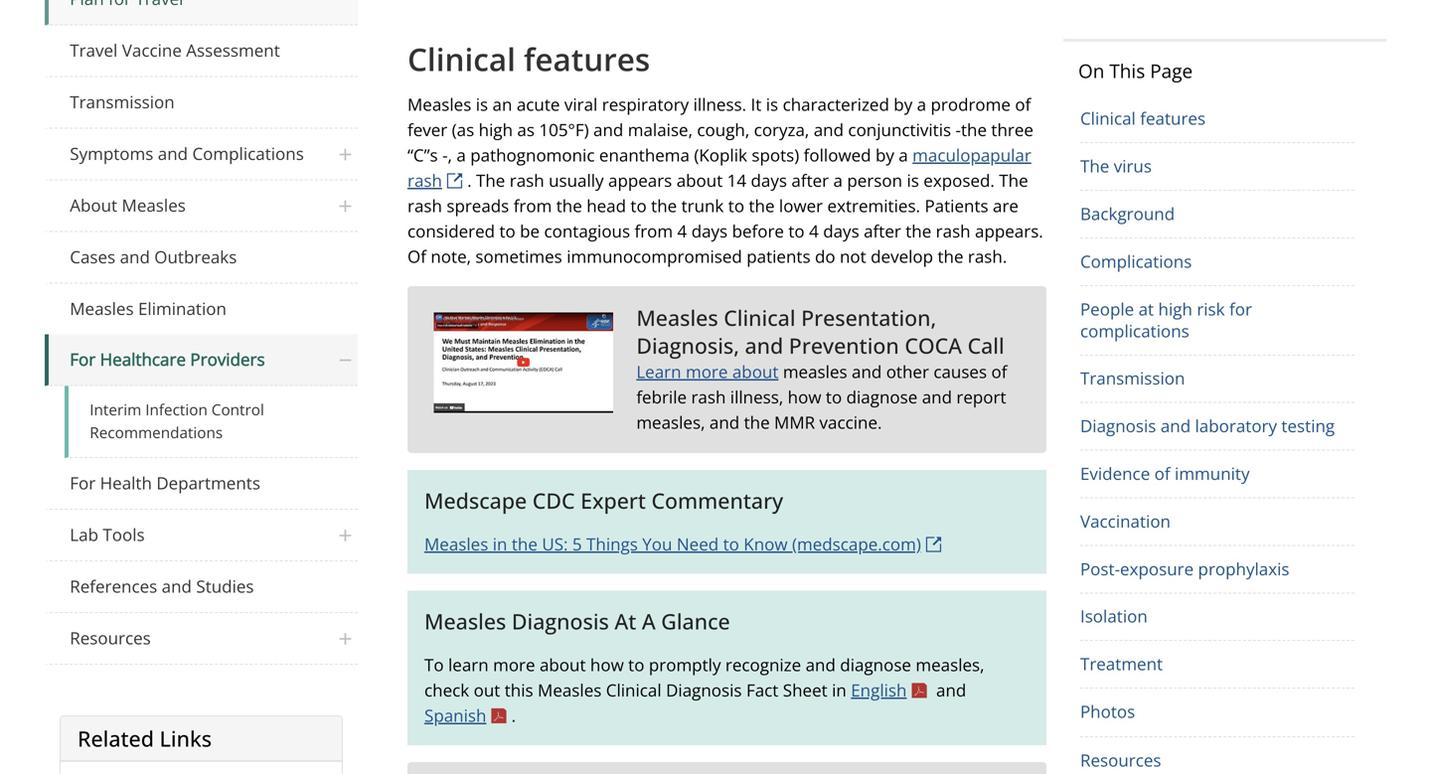 Task type: locate. For each thing, give the bounding box(es) containing it.
an
[[493, 93, 512, 116]]

clinical inside measles clinical presentation, diagnosis, and prevention coca call
[[724, 303, 796, 332]]

1 vertical spatial of
[[991, 360, 1007, 383]]

from up immunocompromised
[[635, 220, 673, 242]]

1 horizontal spatial -
[[956, 118, 961, 141]]

a
[[642, 607, 656, 636]]

clinical features up acute
[[407, 38, 650, 80]]

0 vertical spatial resources link
[[45, 613, 358, 665]]

transmission up symptoms
[[70, 91, 175, 113]]

0 horizontal spatial -
[[442, 144, 448, 166]]

pdf image down out
[[491, 703, 506, 728]]

1 horizontal spatial pdf image
[[912, 678, 927, 703]]

the up maculopapular
[[961, 118, 987, 141]]

resources
[[70, 627, 151, 650], [1080, 749, 1161, 772]]

complications down background
[[1080, 250, 1192, 273]]

cdc
[[533, 486, 575, 515]]

. for .
[[511, 704, 516, 727]]

1 horizontal spatial days
[[751, 169, 787, 192]]

the left rash.
[[938, 245, 964, 268]]

2 horizontal spatial about
[[732, 360, 779, 383]]

- down prodrome
[[956, 118, 961, 141]]

2 for from the top
[[70, 472, 96, 494]]

0 horizontal spatial in
[[493, 533, 507, 556]]

of down call
[[991, 360, 1007, 383]]

by up person on the top of page
[[876, 144, 894, 166]]

diagnose inside to learn more about how to promptly recognize and diagnose measles, check out this measles clinical diagnosis fact sheet in
[[840, 653, 911, 676]]

and down prevention
[[852, 360, 882, 383]]

evidence of immunity
[[1080, 462, 1250, 485]]

high inside measles is an acute viral respiratory illness. it is characterized by a prodrome of fever (as high as 105°f) and malaise, cough, coryza, and conjunctivitis -the three "c"s -, a pathognomonic enanthema (koplik spots) followed by a
[[479, 118, 513, 141]]

prophylaxis
[[1198, 557, 1290, 580]]

diagnosis and laboratory testing
[[1080, 415, 1335, 437]]

measles, up english link at bottom right
[[916, 653, 984, 676]]

fever
[[407, 118, 447, 141]]

3 plus image from the top
[[333, 624, 358, 654]]

. right external icon
[[467, 169, 472, 192]]

in right sheet
[[832, 679, 847, 702]]

how inside measles and other causes of febrile rash illness, how to diagnose and report measles, and the mmr vaccine.
[[788, 386, 821, 409]]

the
[[961, 118, 987, 141], [556, 194, 582, 217], [651, 194, 677, 217], [749, 194, 775, 217], [906, 220, 932, 242], [938, 245, 964, 268], [744, 411, 770, 434], [512, 533, 538, 556]]

. down this
[[511, 704, 516, 727]]

clinical up an
[[407, 38, 516, 80]]

clinical inside to learn more about how to promptly recognize and diagnose measles, check out this measles clinical diagnosis fact sheet in
[[606, 679, 662, 702]]

4 up do
[[809, 220, 819, 242]]

1 vertical spatial more
[[493, 653, 535, 676]]

do
[[815, 245, 835, 268]]

0 horizontal spatial resources link
[[45, 613, 358, 665]]

clinical down promptly
[[606, 679, 662, 702]]

rash down learn more about link
[[691, 386, 726, 409]]

for healthcare providers link
[[45, 334, 358, 386]]

prevention
[[789, 331, 899, 360]]

1 horizontal spatial diagnosis
[[666, 679, 742, 702]]

1 horizontal spatial measles,
[[916, 653, 984, 676]]

1 vertical spatial .
[[511, 704, 516, 727]]

1 horizontal spatial after
[[864, 220, 901, 242]]

measles for measles clinical presentation, diagnosis, and prevention coca call
[[636, 303, 718, 332]]

0 horizontal spatial after
[[792, 169, 829, 192]]

in inside to learn more about how to promptly recognize and diagnose measles, check out this measles clinical diagnosis fact sheet in
[[832, 679, 847, 702]]

transmission link down complications
[[1080, 367, 1185, 390]]

features down page
[[1140, 107, 1206, 130]]

for for for healthcare providers
[[70, 348, 96, 371]]

diagnosis down promptly
[[666, 679, 742, 702]]

0 vertical spatial in
[[493, 533, 507, 556]]

2 vertical spatial about
[[540, 653, 586, 676]]

0 horizontal spatial clinical features
[[407, 38, 650, 80]]

for
[[1229, 297, 1252, 320]]

the up develop
[[906, 220, 932, 242]]

0 vertical spatial features
[[524, 38, 650, 80]]

1 vertical spatial measles,
[[916, 653, 984, 676]]

related links
[[78, 724, 212, 753]]

resources down references
[[70, 627, 151, 650]]

considered
[[407, 220, 495, 242]]

transmission link up symptoms and complications
[[45, 77, 358, 129]]

clinical features down on this page
[[1080, 107, 1206, 130]]

commentary
[[651, 486, 783, 515]]

0 horizontal spatial from
[[514, 194, 552, 217]]

to down 'appears'
[[631, 194, 647, 217]]

1 vertical spatial complications
[[1080, 250, 1192, 273]]

1 horizontal spatial in
[[832, 679, 847, 702]]

things
[[586, 533, 638, 556]]

1 horizontal spatial more
[[686, 360, 728, 383]]

diagnosis up evidence at the bottom right
[[1080, 415, 1156, 437]]

1 horizontal spatial transmission link
[[1080, 367, 1185, 390]]

to down at
[[628, 653, 644, 676]]

treatment link
[[1080, 653, 1163, 675]]

days up not
[[823, 220, 859, 242]]

pdf image right english
[[912, 678, 927, 703]]

0 vertical spatial about
[[677, 169, 723, 192]]

1 horizontal spatial resources
[[1080, 749, 1161, 772]]

a down "followed"
[[833, 169, 843, 192]]

to up vaccine.
[[826, 386, 842, 409]]

measles and other causes of febrile rash illness, how to diagnose and report measles, and the mmr vaccine.
[[636, 360, 1007, 434]]

about inside . the rash usually appears about 14 days after a person is exposed. the rash spreads from the head to the trunk to the lower extremities. patients are considered to be contagious from 4 days before to 4 days after the rash appears. of note, sometimes immunocompromised patients do not develop the rash.
[[677, 169, 723, 192]]

clinical up the virus link
[[1080, 107, 1136, 130]]

diagnosis
[[1080, 415, 1156, 437], [512, 607, 609, 636], [666, 679, 742, 702]]

0 vertical spatial .
[[467, 169, 472, 192]]

cases
[[70, 246, 115, 268]]

0 horizontal spatial is
[[476, 93, 488, 116]]

0 vertical spatial of
[[1015, 93, 1031, 116]]

resources link down studies
[[45, 613, 358, 665]]

medscape
[[424, 486, 527, 515]]

diagnose down other
[[846, 386, 918, 409]]

after down extremities. on the right of page
[[864, 220, 901, 242]]

1 vertical spatial clinical features
[[1080, 107, 1206, 130]]

about down the measles diagnosis at a glance
[[540, 653, 586, 676]]

transmission link
[[45, 77, 358, 129], [1080, 367, 1185, 390]]

in
[[493, 533, 507, 556], [832, 679, 847, 702]]

0 horizontal spatial complications
[[192, 142, 304, 165]]

measles for measles diagnosis at a glance
[[424, 607, 506, 636]]

diagnosis and laboratory testing link
[[1080, 415, 1335, 437]]

plus image for measles
[[333, 191, 358, 221]]

plus image
[[333, 140, 358, 169], [333, 191, 358, 221], [333, 624, 358, 654]]

- right "c"s
[[442, 144, 448, 166]]

2 horizontal spatial is
[[907, 169, 919, 192]]

of inside measles and other causes of febrile rash illness, how to diagnose and report measles, and the mmr vaccine.
[[991, 360, 1007, 383]]

days down trunk
[[691, 220, 728, 242]]

after
[[792, 169, 829, 192], [864, 220, 901, 242]]

at
[[615, 607, 636, 636]]

0 vertical spatial how
[[788, 386, 821, 409]]

the down 'appears'
[[651, 194, 677, 217]]

by up conjunctivitis
[[894, 93, 913, 116]]

0 vertical spatial high
[[479, 118, 513, 141]]

1 vertical spatial how
[[590, 653, 624, 676]]

4 down trunk
[[677, 220, 687, 242]]

the up spreads
[[476, 169, 505, 192]]

0 vertical spatial resources
[[70, 627, 151, 650]]

0 horizontal spatial transmission
[[70, 91, 175, 113]]

how up the mmr
[[788, 386, 821, 409]]

0 vertical spatial after
[[792, 169, 829, 192]]

2 vertical spatial of
[[1155, 462, 1170, 485]]

1 vertical spatial for
[[70, 472, 96, 494]]

sometimes
[[475, 245, 562, 268]]

is
[[476, 93, 488, 116], [766, 93, 778, 116], [907, 169, 919, 192]]

diagnosis,
[[636, 331, 739, 360]]

in down medscape
[[493, 533, 507, 556]]

measles inside to learn more about how to promptly recognize and diagnose measles, check out this measles clinical diagnosis fact sheet in
[[538, 679, 602, 702]]

about up illness,
[[732, 360, 779, 383]]

0 vertical spatial transmission link
[[45, 77, 358, 129]]

clinical down patients
[[724, 303, 796, 332]]

about inside to learn more about how to promptly recognize and diagnose measles, check out this measles clinical diagnosis fact sheet in
[[540, 653, 586, 676]]

1 vertical spatial diagnosis
[[512, 607, 609, 636]]

from
[[514, 194, 552, 217], [635, 220, 673, 242]]

plus image for and
[[333, 140, 358, 169]]

infection
[[145, 399, 208, 420]]

and up 'about measles' 'link'
[[158, 142, 188, 165]]

2 horizontal spatial days
[[823, 220, 859, 242]]

not
[[840, 245, 866, 268]]

travel vaccine assessment
[[70, 39, 280, 62]]

about up trunk
[[677, 169, 723, 192]]

1 horizontal spatial about
[[677, 169, 723, 192]]

1 plus image from the top
[[333, 140, 358, 169]]

1 for from the top
[[70, 348, 96, 371]]

to inside 'measles in the us: 5 things you need to know (medscape.com)' link
[[723, 533, 739, 556]]

for left the health
[[70, 472, 96, 494]]

0 horizontal spatial 4
[[677, 220, 687, 242]]

how down at
[[590, 653, 624, 676]]

1 vertical spatial transmission
[[1080, 367, 1185, 390]]

resources link down the photos link
[[1080, 749, 1161, 772]]

rash up considered
[[407, 194, 442, 217]]

high right at
[[1158, 297, 1193, 320]]

this
[[1109, 57, 1145, 83]]

0 vertical spatial for
[[70, 348, 96, 371]]

1 horizontal spatial transmission
[[1080, 367, 1185, 390]]

0 horizontal spatial about
[[540, 653, 586, 676]]

diagnosis left at
[[512, 607, 609, 636]]

the
[[1080, 155, 1109, 177], [476, 169, 505, 192], [999, 169, 1028, 192]]

. for . the rash usually appears about 14 days after a person is exposed. the rash spreads from the head to the trunk to the lower extremities. patients are considered to be contagious from 4 days before to 4 days after the rash appears. of note, sometimes immunocompromised patients do not develop the rash.
[[467, 169, 472, 192]]

people at high risk for complications
[[1080, 297, 1252, 342]]

rash
[[407, 169, 442, 192], [510, 169, 544, 192], [407, 194, 442, 217], [936, 220, 971, 242], [691, 386, 726, 409]]

measles for measles in the us: 5 things you need to know (medscape.com)
[[424, 533, 488, 556]]

of right evidence at the bottom right
[[1155, 462, 1170, 485]]

and down causes
[[922, 386, 952, 409]]

measles, inside to learn more about how to promptly recognize and diagnose measles, check out this measles clinical diagnosis fact sheet in
[[916, 653, 984, 676]]

2 horizontal spatial the
[[1080, 155, 1109, 177]]

1 vertical spatial diagnose
[[840, 653, 911, 676]]

0 vertical spatial diagnosis
[[1080, 415, 1156, 437]]

measles for measles is an acute viral respiratory illness. it is characterized by a prodrome of fever (as high as 105°f) and malaise, cough, coryza, and conjunctivitis -the three "c"s -, a pathognomonic enanthema (koplik spots) followed by a
[[407, 93, 471, 116]]

the down usually
[[556, 194, 582, 217]]

diagnosis inside to learn more about how to promptly recognize and diagnose measles, check out this measles clinical diagnosis fact sheet in
[[666, 679, 742, 702]]

1 vertical spatial in
[[832, 679, 847, 702]]

conjunctivitis
[[848, 118, 951, 141]]

1 horizontal spatial .
[[511, 704, 516, 727]]

1 horizontal spatial high
[[1158, 297, 1193, 320]]

about
[[70, 194, 117, 217]]

0 horizontal spatial features
[[524, 38, 650, 80]]

more down diagnosis,
[[686, 360, 728, 383]]

. inside . the rash usually appears about 14 days after a person is exposed. the rash spreads from the head to the trunk to the lower extremities. patients are considered to be contagious from 4 days before to 4 days after the rash appears. of note, sometimes immunocompromised patients do not develop the rash.
[[467, 169, 472, 192]]

measles inside measles is an acute viral respiratory illness. it is characterized by a prodrome of fever (as high as 105°f) and malaise, cough, coryza, and conjunctivitis -the three "c"s -, a pathognomonic enanthema (koplik spots) followed by a
[[407, 93, 471, 116]]

0 horizontal spatial measles,
[[636, 411, 705, 434]]

trunk
[[681, 194, 724, 217]]

of
[[1015, 93, 1031, 116], [991, 360, 1007, 383], [1155, 462, 1170, 485]]

to
[[424, 653, 444, 676]]

and right the cases
[[120, 246, 150, 268]]

exposed.
[[924, 169, 995, 192]]

resources down the photos link
[[1080, 749, 1161, 772]]

the down illness,
[[744, 411, 770, 434]]

causes
[[934, 360, 987, 383]]

0 horizontal spatial .
[[467, 169, 472, 192]]

measles, down febrile
[[636, 411, 705, 434]]

rash down "c"s
[[407, 169, 442, 192]]

pdf image for spanish
[[491, 703, 506, 728]]

0 horizontal spatial how
[[590, 653, 624, 676]]

2 vertical spatial plus image
[[333, 624, 358, 654]]

and right english
[[932, 679, 966, 702]]

the left virus
[[1080, 155, 1109, 177]]

measles in the us: 5 things you need to know (medscape.com)
[[424, 533, 921, 556]]

of up three
[[1015, 93, 1031, 116]]

more
[[686, 360, 728, 383], [493, 653, 535, 676]]

pdf image
[[912, 678, 927, 703], [491, 703, 506, 728]]

1 horizontal spatial complications
[[1080, 250, 1192, 273]]

after up lower
[[792, 169, 829, 192]]

1 vertical spatial about
[[732, 360, 779, 383]]

to right need
[[723, 533, 739, 556]]

0 vertical spatial measles,
[[636, 411, 705, 434]]

illness.
[[693, 93, 747, 116]]

lab tools
[[70, 523, 145, 546]]

is left an
[[476, 93, 488, 116]]

0 horizontal spatial of
[[991, 360, 1007, 383]]

testing
[[1282, 415, 1335, 437]]

1 horizontal spatial clinical features
[[1080, 107, 1206, 130]]

2 horizontal spatial of
[[1155, 462, 1170, 485]]

is right person on the top of page
[[907, 169, 919, 192]]

1 horizontal spatial the
[[999, 169, 1028, 192]]

of inside measles is an acute viral respiratory illness. it is characterized by a prodrome of fever (as high as 105°f) and malaise, cough, coryza, and conjunctivitis -the three "c"s -, a pathognomonic enanthema (koplik spots) followed by a
[[1015, 93, 1031, 116]]

background
[[1080, 202, 1175, 225]]

rash inside maculopapular rash
[[407, 169, 442, 192]]

us:
[[542, 533, 568, 556]]

rash.
[[968, 245, 1007, 268]]

and up sheet
[[806, 653, 836, 676]]

1 vertical spatial from
[[635, 220, 673, 242]]

rash down pathognomonic
[[510, 169, 544, 192]]

person
[[847, 169, 902, 192]]

2 plus image from the top
[[333, 191, 358, 221]]

0 vertical spatial clinical features
[[407, 38, 650, 80]]

report
[[956, 386, 1006, 409]]

diagnose up english
[[840, 653, 911, 676]]

minus image
[[333, 345, 358, 375]]

1 vertical spatial transmission link
[[1080, 367, 1185, 390]]

measles in the us: 5 things you need to know (medscape.com) link
[[424, 532, 946, 557]]

immunocompromised
[[567, 245, 742, 268]]

0 horizontal spatial high
[[479, 118, 513, 141]]

(medscape.com)
[[792, 533, 921, 556]]

1 horizontal spatial how
[[788, 386, 821, 409]]

transmission down complications
[[1080, 367, 1185, 390]]

rash inside measles and other causes of febrile rash illness, how to diagnose and report measles, and the mmr vaccine.
[[691, 386, 726, 409]]

measles clinical presentation, diagnosis, and prevention coca call
[[636, 303, 1004, 360]]

measles,
[[636, 411, 705, 434], [916, 653, 984, 676]]

the up are
[[999, 169, 1028, 192]]

and up illness,
[[745, 331, 783, 360]]

clinical features link
[[1080, 107, 1206, 130]]

maculopapular
[[913, 144, 1031, 166]]

lower
[[779, 194, 823, 217]]

measles inside measles clinical presentation, diagnosis, and prevention coca call
[[636, 303, 718, 332]]

days
[[751, 169, 787, 192], [691, 220, 728, 242], [823, 220, 859, 242]]

vaccine
[[122, 39, 182, 62]]

and down illness,
[[710, 411, 740, 434]]

vaccination link
[[1080, 510, 1171, 533]]

features up viral
[[524, 38, 650, 80]]

high down an
[[479, 118, 513, 141]]

to inside measles and other causes of febrile rash illness, how to diagnose and report measles, and the mmr vaccine.
[[826, 386, 842, 409]]

interim
[[90, 399, 141, 420]]

0 vertical spatial diagnose
[[846, 386, 918, 409]]

learn
[[636, 360, 681, 383]]

0 vertical spatial plus image
[[333, 140, 358, 169]]

for up interim
[[70, 348, 96, 371]]

0 horizontal spatial more
[[493, 653, 535, 676]]

1 vertical spatial plus image
[[333, 191, 358, 221]]

a right ,
[[457, 144, 466, 166]]

measles is an acute viral respiratory illness. it is characterized by a prodrome of fever (as high as 105°f) and malaise, cough, coryza, and conjunctivitis -the three "c"s -, a pathognomonic enanthema (koplik spots) followed by a
[[407, 93, 1034, 166]]

complications up 'about measles' 'link'
[[192, 142, 304, 165]]

elimination
[[138, 297, 227, 320]]

is right it
[[766, 93, 778, 116]]

how
[[788, 386, 821, 409], [590, 653, 624, 676]]

vaccination
[[1080, 510, 1171, 533]]

0 horizontal spatial pdf image
[[491, 703, 506, 728]]

2 vertical spatial diagnosis
[[666, 679, 742, 702]]

days down spots)
[[751, 169, 787, 192]]

1 horizontal spatial of
[[1015, 93, 1031, 116]]

more up this
[[493, 653, 535, 676]]

from up be on the top of page
[[514, 194, 552, 217]]

need
[[677, 533, 719, 556]]

1 horizontal spatial features
[[1140, 107, 1206, 130]]

1 horizontal spatial resources link
[[1080, 749, 1161, 772]]

1 horizontal spatial from
[[635, 220, 673, 242]]

virus
[[1114, 155, 1152, 177]]

high
[[479, 118, 513, 141], [1158, 297, 1193, 320]]

assessment
[[186, 39, 280, 62]]



Task type: vqa. For each thing, say whether or not it's contained in the screenshot.
the bottommost -
yes



Task type: describe. For each thing, give the bounding box(es) containing it.
out
[[474, 679, 500, 702]]

1 4 from the left
[[677, 220, 687, 242]]

learn
[[448, 653, 489, 676]]

a inside . the rash usually appears about 14 days after a person is exposed. the rash spreads from the head to the trunk to the lower extremities. patients are considered to be contagious from 4 days before to 4 days after the rash appears. of note, sometimes immunocompromised patients do not develop the rash.
[[833, 169, 843, 192]]

isolation
[[1080, 605, 1148, 628]]

patients
[[747, 245, 811, 268]]

1 horizontal spatial is
[[766, 93, 778, 116]]

lab
[[70, 523, 98, 546]]

to inside to learn more about how to promptly recognize and diagnose measles, check out this measles clinical diagnosis fact sheet in
[[628, 653, 644, 676]]

post-exposure prophylaxis link
[[1080, 557, 1290, 580]]

a up conjunctivitis
[[917, 93, 926, 116]]

symptoms and complications
[[70, 142, 304, 165]]

spanish
[[424, 704, 486, 727]]

measles elimination link
[[45, 284, 358, 335]]

pdf image for english
[[912, 678, 927, 703]]

and inside to learn more about how to promptly recognize and diagnose measles, check out this measles clinical diagnosis fact sheet in
[[806, 653, 836, 676]]

2 horizontal spatial diagnosis
[[1080, 415, 1156, 437]]

references and studies link
[[45, 561, 358, 613]]

"c"s
[[407, 144, 438, 166]]

travel
[[70, 39, 118, 62]]

you
[[642, 533, 672, 556]]

a down conjunctivitis
[[899, 144, 908, 166]]

1 vertical spatial resources link
[[1080, 749, 1161, 772]]

appears
[[608, 169, 672, 192]]

contagious
[[544, 220, 630, 242]]

and down viral
[[593, 118, 623, 141]]

and up evidence of immunity link
[[1161, 415, 1191, 437]]

plus image
[[333, 521, 358, 550]]

for for for health departments
[[70, 472, 96, 494]]

measles clinical presentation, diagnosis, and prevention coca call video image
[[425, 304, 621, 421]]

is inside . the rash usually appears about 14 days after a person is exposed. the rash spreads from the head to the trunk to the lower extremities. patients are considered to be contagious from 4 days before to 4 days after the rash appears. of note, sometimes immunocompromised patients do not develop the rash.
[[907, 169, 919, 192]]

external image
[[447, 168, 462, 193]]

healthcare
[[100, 348, 186, 371]]

0 vertical spatial more
[[686, 360, 728, 383]]

high inside people at high risk for complications
[[1158, 297, 1193, 320]]

the virus link
[[1080, 155, 1152, 177]]

(koplik
[[694, 144, 747, 166]]

head
[[587, 194, 626, 217]]

0 horizontal spatial the
[[476, 169, 505, 192]]

control
[[211, 399, 264, 420]]

0 horizontal spatial resources
[[70, 627, 151, 650]]

cough,
[[697, 118, 750, 141]]

promptly
[[649, 653, 721, 676]]

1 vertical spatial -
[[442, 144, 448, 166]]

at
[[1139, 297, 1154, 320]]

providers
[[190, 348, 265, 371]]

0 vertical spatial by
[[894, 93, 913, 116]]

learn more about link
[[636, 360, 779, 383]]

cases and outbreaks
[[70, 246, 237, 268]]

0 vertical spatial complications
[[192, 142, 304, 165]]

before
[[732, 220, 784, 242]]

fact
[[746, 679, 779, 702]]

0 horizontal spatial days
[[691, 220, 728, 242]]

the left us:
[[512, 533, 538, 556]]

measles, inside measles and other causes of febrile rash illness, how to diagnose and report measles, and the mmr vaccine.
[[636, 411, 705, 434]]

14
[[727, 169, 747, 192]]

related
[[78, 724, 154, 753]]

background link
[[1080, 202, 1175, 225]]

call
[[968, 331, 1004, 360]]

transmission for leftmost transmission link
[[70, 91, 175, 113]]

on
[[1078, 57, 1105, 83]]

studies
[[196, 575, 254, 598]]

the virus
[[1080, 155, 1152, 177]]

complications
[[1080, 319, 1189, 342]]

usually
[[549, 169, 604, 192]]

rash down patients
[[936, 220, 971, 242]]

to down lower
[[788, 220, 805, 242]]

1 vertical spatial after
[[864, 220, 901, 242]]

measles inside 'link'
[[122, 194, 186, 217]]

diagnose inside measles and other causes of febrile rash illness, how to diagnose and report measles, and the mmr vaccine.
[[846, 386, 918, 409]]

0 horizontal spatial transmission link
[[45, 77, 358, 129]]

sheet
[[783, 679, 828, 702]]

for health departments link
[[45, 458, 358, 510]]

measles for measles elimination
[[70, 297, 134, 320]]

to left be on the top of page
[[499, 220, 516, 242]]

the up before
[[749, 194, 775, 217]]

glance
[[661, 607, 730, 636]]

spanish link
[[424, 703, 511, 728]]

be
[[520, 220, 540, 242]]

photos link
[[1080, 700, 1135, 723]]

and down characterized
[[814, 118, 844, 141]]

0 vertical spatial from
[[514, 194, 552, 217]]

learn more about
[[636, 360, 779, 383]]

2 4 from the left
[[809, 220, 819, 242]]

external image
[[926, 532, 941, 557]]

characterized
[[783, 93, 889, 116]]

of
[[407, 245, 426, 268]]

vaccine.
[[819, 411, 882, 434]]

followed
[[804, 144, 871, 166]]

1 vertical spatial by
[[876, 144, 894, 166]]

english link
[[851, 678, 932, 703]]

measles diagnosis at a glance
[[424, 607, 730, 636]]

evidence
[[1080, 462, 1150, 485]]

respiratory
[[602, 93, 689, 116]]

three
[[991, 118, 1034, 141]]

complications link
[[1080, 250, 1192, 273]]

evidence of immunity link
[[1080, 462, 1250, 485]]

how inside to learn more about how to promptly recognize and diagnose measles, check out this measles clinical diagnosis fact sheet in
[[590, 653, 624, 676]]

5
[[572, 533, 582, 556]]

laboratory
[[1195, 415, 1277, 437]]

to down 14
[[728, 194, 744, 217]]

are
[[993, 194, 1019, 217]]

coca
[[905, 331, 962, 360]]

more inside to learn more about how to promptly recognize and diagnose measles, check out this measles clinical diagnosis fact sheet in
[[493, 653, 535, 676]]

references and studies
[[70, 575, 254, 598]]

isolation link
[[1080, 605, 1148, 628]]

pathognomonic
[[470, 144, 595, 166]]

1 vertical spatial features
[[1140, 107, 1206, 130]]

patients
[[925, 194, 988, 217]]

post-exposure prophylaxis
[[1080, 557, 1290, 580]]

departments
[[156, 472, 260, 494]]

and left studies
[[162, 575, 192, 598]]

about measles
[[70, 194, 186, 217]]

measles elimination
[[70, 297, 227, 320]]

it
[[751, 93, 762, 116]]

the inside measles is an acute viral respiratory illness. it is characterized by a prodrome of fever (as high as 105°f) and malaise, cough, coryza, and conjunctivitis -the three "c"s -, a pathognomonic enanthema (koplik spots) followed by a
[[961, 118, 987, 141]]

measles
[[783, 360, 847, 383]]

and inside measles clinical presentation, diagnosis, and prevention coca call
[[745, 331, 783, 360]]

this
[[505, 679, 533, 702]]

transmission for bottommost transmission link
[[1080, 367, 1185, 390]]

0 vertical spatial -
[[956, 118, 961, 141]]

recognize
[[725, 653, 801, 676]]

0 horizontal spatial diagnosis
[[512, 607, 609, 636]]

about measles link
[[45, 180, 358, 232]]

mmr
[[774, 411, 815, 434]]

viral
[[564, 93, 598, 116]]

the inside measles and other causes of febrile rash illness, how to diagnose and report measles, and the mmr vaccine.
[[744, 411, 770, 434]]



